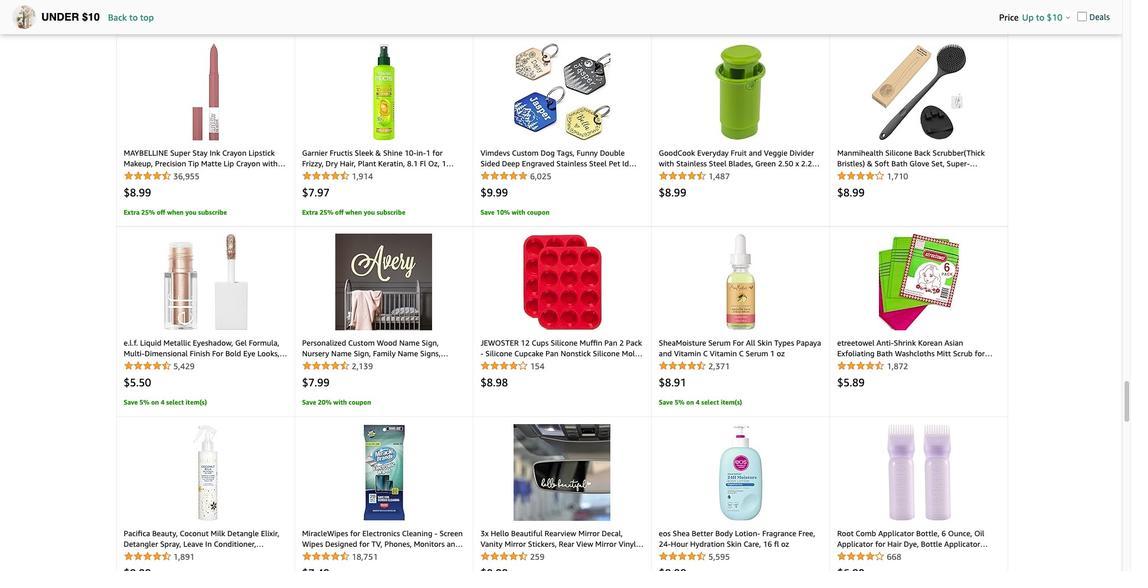 Task type: vqa. For each thing, say whether or not it's contained in the screenshot.


Task type: describe. For each thing, give the bounding box(es) containing it.
for inside jewoster 12 cups silicone muffin pan 2 pack - silicone cupcake pan nonstick silicone molds great for making muffin cakes,bread, tart - bpa free baking accessory
[[502, 360, 512, 369]]

2 inside root comb applicator bottle, 6 ounce, oil applicator for hair dye, bottle applicator brush with graduated scale, purple, 2 pack
[[964, 550, 968, 560]]

detangle
[[227, 529, 259, 539]]

exfoliating
[[837, 349, 875, 358]]

nourishing,
[[243, 550, 283, 560]]

- right the tart
[[628, 360, 631, 369]]

name up "size"
[[331, 349, 352, 358]]

in
[[205, 540, 212, 549]]

when for $7.97
[[345, 208, 362, 216]]

oz for 5,595
[[781, 540, 789, 549]]

extra for $7.97
[[302, 208, 318, 216]]

save for $8.91
[[659, 399, 673, 406]]

6
[[942, 529, 946, 539]]

$8.99 for 1,710
[[837, 186, 865, 199]]

25% for $8.99
[[141, 208, 155, 216]]

you for $8.99
[[185, 208, 197, 216]]

0 vertical spatial up
[[1022, 12, 1034, 22]]

0 vertical spatial crayon
[[222, 148, 247, 158]]

shea
[[673, 529, 690, 539]]

for inside etreetowel anti-shrink korean asian exfoliating bath washcloths mitt scrub for body washcloth glove premium viscose rayon onsen towel (6pack)
[[975, 349, 985, 358]]

0 vertical spatial serum
[[708, 338, 731, 348]]

coupon for $7.99
[[349, 399, 371, 406]]

jewoster 12 cups silicone muffin pan 2 pack - silicone cupcake pan nonstick silicone molds great for making muffin cakes,bread, tart - bpa free baking accessory
[[481, 338, 643, 380]]

0.1
[[147, 370, 158, 380]]

1 inside the sheamoisture serum for all skin types papaya and vitamin c vitamin c serum 1 oz
[[770, 349, 775, 358]]

wood
[[377, 338, 397, 348]]

extra for $8.99
[[124, 208, 140, 216]]

sheamoisture serum for all skin types papaya and vitamin c vitamin c serum 1 oz
[[659, 338, 821, 358]]

silicone down jewoster
[[486, 349, 512, 358]]

2 x from the left
[[819, 159, 822, 168]]

types
[[774, 338, 794, 348]]

scale,
[[915, 550, 935, 560]]

miraclewipes for electronics cleaning - screen wipes designed for tv, phones, monitors and more - 20 count
[[302, 529, 463, 560]]

root
[[837, 529, 854, 539]]

precision
[[155, 159, 186, 168]]

extra 25% off  when you subscribe for $8.99
[[124, 208, 227, 216]]

4 for $5.50
[[161, 399, 164, 406]]

to
[[239, 170, 247, 179]]

$7.99
[[302, 376, 330, 389]]

hair,
[[340, 159, 356, 168]]

name left signs, at the left of page
[[398, 349, 418, 358]]

korean
[[918, 338, 943, 348]]

oz for 2,371
[[777, 349, 785, 358]]

10-
[[405, 148, 417, 158]]

4 for $8.91
[[696, 399, 700, 406]]

1 horizontal spatial pan
[[604, 338, 617, 348]]

spray,
[[160, 540, 181, 549]]

& down 'conditioning,'
[[153, 561, 158, 570]]

oil
[[974, 529, 985, 539]]

save 10%  with coupon
[[481, 208, 550, 216]]

16
[[763, 540, 772, 549]]

with right 10%
[[512, 208, 525, 216]]

1 c from the left
[[703, 349, 708, 358]]

anti-
[[877, 338, 894, 348]]

1 vertical spatial muffin
[[541, 360, 564, 369]]

accessory
[[539, 370, 573, 380]]

to for back
[[129, 12, 138, 22]]

hair
[[888, 540, 902, 549]]

beauty,
[[152, 529, 178, 539]]

family
[[373, 349, 396, 358]]

mitt
[[937, 349, 951, 358]]

select for $8.91
[[701, 399, 719, 406]]

frizzy,
[[302, 159, 324, 168]]

$8.91
[[659, 376, 686, 389]]

hydration
[[690, 540, 725, 549]]

20
[[327, 550, 336, 560]]

save 5% on 4 select item(s) for $8.91
[[659, 399, 742, 406]]

item(s) for $5.50
[[186, 399, 207, 406]]

makeup,
[[124, 159, 153, 168]]

$8.99 for 36,955
[[124, 186, 151, 199]]

keratin,
[[378, 159, 405, 168]]

all
[[746, 338, 755, 348]]

oz
[[169, 370, 178, 380]]

154
[[530, 361, 545, 371]]

tip
[[188, 159, 199, 168]]

built-
[[124, 170, 143, 179]]

5,595
[[709, 552, 730, 562]]

2 horizontal spatial applicator
[[944, 540, 980, 549]]

bold
[[225, 349, 241, 358]]

free, for 5,429
[[260, 360, 276, 369]]

plant
[[358, 159, 376, 168]]

in-
[[417, 148, 426, 158]]

up inside maybelline super stay ink crayon lipstick makeup, precision tip matte lip crayon with built-in sharpener, longwear up to 8hrs, on the grind, purple mauve pink, 1 count
[[227, 170, 237, 179]]

pink,
[[211, 180, 228, 190]]

conditioning,
[[124, 550, 170, 560]]

0 horizontal spatial applicator
[[837, 540, 873, 549]]

$5.50
[[124, 376, 151, 389]]

8hrs,
[[249, 170, 267, 179]]

checkbox image
[[1077, 12, 1087, 21]]

on for $8.91
[[686, 399, 694, 406]]

name right wood
[[399, 338, 420, 348]]

top
[[140, 12, 154, 22]]

with inside the goodcook everyday fruit and veggie divider with stainless steel blades, green 2.50 x 2.25 x 4.30
[[659, 159, 674, 168]]

sleek
[[355, 148, 373, 158]]

back to top
[[108, 12, 154, 22]]

care,
[[744, 540, 761, 549]]

root comb applicator bottle, 6 ounce, oil applicator for hair dye, bottle applicator brush with graduated scale, purple, 2 pack
[[837, 529, 987, 560]]

for inside root comb applicator bottle, 6 ounce, oil applicator for hair dye, bottle applicator brush with graduated scale, purple, 2 pack
[[875, 540, 886, 549]]

coupon for $9.99
[[527, 208, 550, 216]]

fruit
[[731, 148, 747, 158]]

tart
[[612, 360, 626, 369]]

extra 25% off  when you subscribe for $7.97
[[302, 208, 405, 216]]

and inside miraclewipes for electronics cleaning - screen wipes designed for tv, phones, monitors and more - 20 count
[[447, 540, 460, 549]]

washcloth
[[857, 360, 892, 369]]

you for $7.97
[[364, 208, 375, 216]]

up to $10
[[1022, 12, 1063, 22]]

may
[[365, 170, 379, 179]]

e.l.f. liquid metallic eyeshadow, gel formula, multi-dimensional finish for bold eye looks, one-swipe coverage, vegan & cruelty-free, moon, 0.1 fl oz
[[124, 338, 280, 380]]

259
[[530, 552, 545, 562]]

- up great
[[481, 349, 484, 358]]

save for $5.50
[[124, 399, 138, 406]]

in
[[143, 170, 149, 179]]

1,710
[[887, 171, 908, 181]]

0 horizontal spatial pan
[[546, 349, 559, 358]]

for up "designed" at the left
[[350, 529, 360, 539]]

veggie
[[764, 148, 788, 158]]

pack inside root comb applicator bottle, 6 ounce, oil applicator for hair dye, bottle applicator brush with graduated scale, purple, 2 pack
[[970, 550, 987, 560]]

nursery
[[302, 349, 329, 358]]

1 horizontal spatial vitamin
[[674, 349, 701, 358]]

with inside maybelline super stay ink crayon lipstick makeup, precision tip matte lip crayon with built-in sharpener, longwear up to 8hrs, on the grind, purple mauve pink, 1 count
[[262, 159, 278, 168]]

detangler
[[124, 540, 158, 549]]

shine
[[383, 148, 403, 158]]

2.25
[[801, 159, 817, 168]]

dry
[[326, 159, 338, 168]]

size
[[336, 360, 350, 369]]

molds
[[622, 349, 643, 358]]

super
[[170, 148, 190, 158]]

gel
[[235, 338, 247, 348]]

silicone inside pacifica beauty, coconut milk detangle elixir, detangler spray, leave in conditioner, conditioning, coconut, vitamin b, nourishing, silicone & sulfate free, vegan & cruelty free
[[124, 561, 151, 570]]

1,872
[[887, 361, 908, 371]]

save for $9.99
[[481, 208, 495, 216]]

count inside garnier fructis sleek & shine 10-in-1 for frizzy, dry hair, plant keratin, 8.1 fl oz, 1 count (packaging may vary)
[[302, 170, 323, 179]]

when for $8.99
[[167, 208, 184, 216]]

1 inside maybelline super stay ink crayon lipstick makeup, precision tip matte lip crayon with built-in sharpener, longwear up to 8hrs, on the grind, purple mauve pink, 1 count
[[230, 180, 235, 190]]

0 vertical spatial sign,
[[422, 338, 439, 348]]

asian
[[945, 338, 963, 348]]

graduated
[[876, 550, 913, 560]]

bottle
[[921, 540, 942, 549]]

12
[[521, 338, 530, 348]]

designed
[[325, 540, 357, 549]]



Task type: locate. For each thing, give the bounding box(es) containing it.
garnier
[[302, 148, 328, 158]]

silicone up the tart
[[593, 349, 620, 358]]

1 horizontal spatial 4
[[696, 399, 700, 406]]

coupon right 20%
[[349, 399, 371, 406]]

2 horizontal spatial $8.99
[[837, 186, 865, 199]]

personalized custom wood name sign, nursery name sign, family name signs, choice of size & fonts!
[[302, 338, 441, 369]]

1 25% from the left
[[141, 208, 155, 216]]

20%
[[318, 399, 332, 406]]

with right 20%
[[333, 399, 347, 406]]

body up onsen
[[837, 360, 855, 369]]

2 horizontal spatial and
[[749, 148, 762, 158]]

save 5% on 4 select item(s)
[[124, 399, 207, 406], [659, 399, 742, 406]]

eyeshadow,
[[193, 338, 233, 348]]

2 horizontal spatial vitamin
[[710, 349, 737, 358]]

you down 1,914
[[364, 208, 375, 216]]

2 when from the left
[[345, 208, 362, 216]]

2 extra from the left
[[302, 208, 318, 216]]

sign, down 'custom'
[[354, 349, 371, 358]]

to left top
[[129, 12, 138, 22]]

1 extra 25% off  when you subscribe from the left
[[124, 208, 227, 216]]

vegan down in
[[206, 561, 228, 570]]

skin inside eos shea better body lotion- fragrance free, 24-hour hydration skin care, 16 fl oz
[[727, 540, 742, 549]]

grind,
[[139, 180, 160, 190]]

1 save 5% on 4 select item(s) from the left
[[124, 399, 207, 406]]

36,955
[[173, 171, 200, 181]]

extra down $7.97
[[302, 208, 318, 216]]

purple,
[[937, 550, 962, 560]]

vegan down finish
[[200, 360, 222, 369]]

1 horizontal spatial count
[[302, 170, 323, 179]]

save down the $5.50
[[124, 399, 138, 406]]

dye,
[[904, 540, 919, 549]]

with inside root comb applicator bottle, 6 ounce, oil applicator for hair dye, bottle applicator brush with graduated scale, purple, 2 pack
[[859, 550, 874, 560]]

pan down cups
[[546, 349, 559, 358]]

skin down lotion-
[[727, 540, 742, 549]]

2
[[619, 338, 624, 348], [964, 550, 968, 560]]

and
[[749, 148, 762, 158], [659, 349, 672, 358], [447, 540, 460, 549]]

vitamin inside pacifica beauty, coconut milk detangle elixir, detangler spray, leave in conditioner, conditioning, coconut, vitamin b, nourishing, silicone & sulfate free, vegan & cruelty free
[[205, 550, 232, 560]]

oz inside the sheamoisture serum for all skin types papaya and vitamin c vitamin c serum 1 oz
[[777, 349, 785, 358]]

0 horizontal spatial muffin
[[541, 360, 564, 369]]

259 link
[[473, 417, 651, 571]]

1 horizontal spatial extra 25% off  when you subscribe
[[302, 208, 405, 216]]

papaya
[[796, 338, 821, 348]]

1 horizontal spatial for
[[733, 338, 744, 348]]

1 horizontal spatial muffin
[[580, 338, 602, 348]]

back
[[108, 12, 127, 22]]

count down "designed" at the left
[[338, 550, 359, 560]]

free, inside pacifica beauty, coconut milk detangle elixir, detangler spray, leave in conditioner, conditioning, coconut, vitamin b, nourishing, silicone & sulfate free, vegan & cruelty free
[[187, 561, 204, 570]]

off down the grind,
[[157, 208, 165, 216]]

c
[[703, 349, 708, 358], [739, 349, 744, 358]]

0 horizontal spatial $10
[[82, 11, 100, 23]]

and inside the sheamoisture serum for all skin types papaya and vitamin c vitamin c serum 1 oz
[[659, 349, 672, 358]]

2 on from the left
[[686, 399, 694, 406]]

1 5% from the left
[[140, 399, 149, 406]]

0 vertical spatial coupon
[[527, 208, 550, 216]]

0 horizontal spatial extra 25% off  when you subscribe
[[124, 208, 227, 216]]

0 horizontal spatial on
[[151, 399, 159, 406]]

2,371
[[709, 361, 730, 371]]

fl left oz
[[160, 370, 167, 380]]

serum up the '2,371'
[[708, 338, 731, 348]]

free, for 1,891
[[187, 561, 204, 570]]

fl
[[420, 159, 426, 168], [160, 370, 167, 380]]

oz down types
[[777, 349, 785, 358]]

free, inside e.l.f. liquid metallic eyeshadow, gel formula, multi-dimensional finish for bold eye looks, one-swipe coverage, vegan & cruelty-free, moon, 0.1 fl oz
[[260, 360, 276, 369]]

off
[[157, 208, 165, 216], [335, 208, 344, 216]]

1 horizontal spatial free,
[[260, 360, 276, 369]]

0 horizontal spatial coupon
[[349, 399, 371, 406]]

to for up
[[1036, 12, 1045, 22]]

save 5% on 4 select item(s) down $8.91 in the bottom of the page
[[659, 399, 742, 406]]

1 when from the left
[[167, 208, 184, 216]]

2 up "molds"
[[619, 338, 624, 348]]

x
[[795, 159, 799, 168], [819, 159, 822, 168]]

personalized
[[302, 338, 346, 348]]

save 5% on 4 select item(s) for $5.50
[[124, 399, 207, 406]]

1 on from the left
[[151, 399, 159, 406]]

fl inside garnier fructis sleek & shine 10-in-1 for frizzy, dry hair, plant keratin, 8.1 fl oz, 1 count (packaging may vary)
[[420, 159, 426, 168]]

vitamin up the '2,371'
[[710, 349, 737, 358]]

1 horizontal spatial serum
[[746, 349, 768, 358]]

2 horizontal spatial free,
[[799, 529, 815, 539]]

1 off from the left
[[157, 208, 165, 216]]

for up rayon at the right of the page
[[975, 349, 985, 358]]

cruelty-
[[232, 360, 260, 369]]

with right brush
[[859, 550, 874, 560]]

coconut,
[[172, 550, 203, 560]]

1 right pink,
[[230, 180, 235, 190]]

& inside garnier fructis sleek & shine 10-in-1 for frizzy, dry hair, plant keratin, 8.1 fl oz, 1 count (packaging may vary)
[[375, 148, 381, 158]]

subscribe for $7.97
[[377, 208, 405, 216]]

5% down the $5.50
[[140, 399, 149, 406]]

fl right 8.1
[[420, 159, 426, 168]]

1 vertical spatial vegan
[[206, 561, 228, 570]]

save 5% on 4 select item(s) down oz
[[124, 399, 207, 406]]

on for $5.50
[[151, 399, 159, 406]]

subscribe down vary)
[[377, 208, 405, 216]]

for left tv,
[[359, 540, 369, 549]]

select
[[166, 399, 184, 406], [701, 399, 719, 406]]

sign, up signs, at the left of page
[[422, 338, 439, 348]]

save left 20%
[[302, 399, 316, 406]]

free inside pacifica beauty, coconut milk detangle elixir, detangler spray, leave in conditioner, conditioning, coconut, vitamin b, nourishing, silicone & sulfate free, vegan & cruelty free
[[264, 561, 279, 570]]

save left 10%
[[481, 208, 495, 216]]

silicone up nonstick
[[551, 338, 578, 348]]

- up monitors
[[434, 529, 437, 539]]

crayon up lip
[[222, 148, 247, 158]]

free inside jewoster 12 cups silicone muffin pan 2 pack - silicone cupcake pan nonstick silicone molds great for making muffin cakes,bread, tart - bpa free baking accessory
[[496, 370, 511, 380]]

under $10 image
[[12, 5, 36, 29]]

select down oz
[[166, 399, 184, 406]]

everyday
[[697, 148, 729, 158]]

applicator up hair
[[878, 529, 914, 539]]

$8.99
[[124, 186, 151, 199], [659, 186, 686, 199], [837, 186, 865, 199]]

extra 25% off  when you subscribe down purple
[[124, 208, 227, 216]]

0 vertical spatial free
[[496, 370, 511, 380]]

1 horizontal spatial skin
[[757, 338, 772, 348]]

1 vertical spatial coupon
[[349, 399, 371, 406]]

select for $5.50
[[166, 399, 184, 406]]

muffin up accessory
[[541, 360, 564, 369]]

body inside eos shea better body lotion- fragrance free, 24-hour hydration skin care, 16 fl oz
[[715, 529, 733, 539]]

1 up oz,
[[426, 148, 430, 158]]

$9.99
[[481, 186, 508, 199]]

multi-
[[124, 349, 145, 358]]

for
[[733, 338, 744, 348], [212, 349, 223, 358]]

0 horizontal spatial item(s)
[[186, 399, 207, 406]]

5% for $5.50
[[140, 399, 149, 406]]

2 save 5% on 4 select item(s) from the left
[[659, 399, 742, 406]]

0 vertical spatial pan
[[604, 338, 617, 348]]

3 $8.99 from the left
[[837, 186, 865, 199]]

1 horizontal spatial sign,
[[422, 338, 439, 348]]

for left hair
[[875, 540, 886, 549]]

1 horizontal spatial applicator
[[878, 529, 914, 539]]

count down to
[[237, 180, 258, 190]]

item(s) for $8.91
[[721, 399, 742, 406]]

0 vertical spatial oz
[[777, 349, 785, 358]]

0 vertical spatial for
[[733, 338, 744, 348]]

0 horizontal spatial pack
[[626, 338, 642, 348]]

off for $8.99
[[157, 208, 165, 216]]

stainless
[[676, 159, 707, 168]]

1 vertical spatial serum
[[746, 349, 768, 358]]

1 horizontal spatial select
[[701, 399, 719, 406]]

0 horizontal spatial c
[[703, 349, 708, 358]]

onsen
[[837, 370, 860, 380]]

2 off from the left
[[335, 208, 344, 216]]

$10
[[82, 11, 100, 23], [1047, 12, 1063, 22]]

1 horizontal spatial x
[[819, 159, 822, 168]]

and down screen at the bottom of the page
[[447, 540, 460, 549]]

0 vertical spatial and
[[749, 148, 762, 158]]

coconut
[[180, 529, 209, 539]]

for inside garnier fructis sleek & shine 10-in-1 for frizzy, dry hair, plant keratin, 8.1 fl oz, 1 count (packaging may vary)
[[432, 148, 443, 158]]

1 extra from the left
[[124, 208, 140, 216]]

brush
[[837, 550, 857, 560]]

subscribe down pink,
[[198, 208, 227, 216]]

and down sheamoisture at the bottom right
[[659, 349, 672, 358]]

1,891
[[173, 552, 195, 562]]

off for $7.97
[[335, 208, 344, 216]]

0 vertical spatial skin
[[757, 338, 772, 348]]

$10 left back
[[82, 11, 100, 23]]

count down frizzy,
[[302, 170, 323, 179]]

1 horizontal spatial off
[[335, 208, 344, 216]]

pack up "molds"
[[626, 338, 642, 348]]

25% down $7.97
[[320, 208, 333, 216]]

extra 25% off  when you subscribe down 1,914
[[302, 208, 405, 216]]

b,
[[234, 550, 241, 560]]

8.1
[[407, 159, 418, 168]]

scrub
[[953, 349, 973, 358]]

moon,
[[124, 370, 145, 380]]

fl inside e.l.f. liquid metallic eyeshadow, gel formula, multi-dimensional finish for bold eye looks, one-swipe coverage, vegan & cruelty-free, moon, 0.1 fl oz
[[160, 370, 167, 380]]

e.l.f.
[[124, 338, 138, 348]]

free
[[496, 370, 511, 380], [264, 561, 279, 570]]

for up oz,
[[432, 148, 443, 158]]

1 $8.99 from the left
[[124, 186, 151, 199]]

0 horizontal spatial count
[[237, 180, 258, 190]]

1 x from the left
[[795, 159, 799, 168]]

with up 4.30
[[659, 159, 674, 168]]

-
[[481, 349, 484, 358], [628, 360, 631, 369], [434, 529, 437, 539], [322, 550, 325, 560]]

sign,
[[422, 338, 439, 348], [354, 349, 371, 358]]

count inside maybelline super stay ink crayon lipstick makeup, precision tip matte lip crayon with built-in sharpener, longwear up to 8hrs, on the grind, purple mauve pink, 1 count
[[237, 180, 258, 190]]

1 vertical spatial pan
[[546, 349, 559, 358]]

serum down all
[[746, 349, 768, 358]]

1 vertical spatial crayon
[[236, 159, 260, 168]]

conditioner,
[[214, 540, 256, 549]]

0 horizontal spatial body
[[715, 529, 733, 539]]

0 horizontal spatial 25%
[[141, 208, 155, 216]]

silicone down 'conditioning,'
[[124, 561, 151, 570]]

popover image
[[1066, 16, 1070, 19]]

pack inside jewoster 12 cups silicone muffin pan 2 pack - silicone cupcake pan nonstick silicone molds great for making muffin cakes,bread, tart - bpa free baking accessory
[[626, 338, 642, 348]]

x right 2.50
[[795, 159, 799, 168]]

2 extra 25% off  when you subscribe from the left
[[302, 208, 405, 216]]

1 horizontal spatial body
[[837, 360, 855, 369]]

free down nourishing,
[[264, 561, 279, 570]]

goodcook everyday fruit and veggie divider with stainless steel blades, green 2.50 x 2.25 x 4.30
[[659, 148, 822, 179]]

applicator down ounce,
[[944, 540, 980, 549]]

0 vertical spatial body
[[837, 360, 855, 369]]

1 horizontal spatial and
[[659, 349, 672, 358]]

2 select from the left
[[701, 399, 719, 406]]

1 horizontal spatial fl
[[420, 159, 426, 168]]

1 vertical spatial free,
[[799, 529, 815, 539]]

1 down types
[[770, 349, 775, 358]]

you down mauve
[[185, 208, 197, 216]]

24-
[[659, 540, 671, 549]]

fragrance
[[762, 529, 797, 539]]

stay
[[192, 148, 208, 158]]

1 vertical spatial oz
[[781, 540, 789, 549]]

item(s)
[[186, 399, 207, 406], [721, 399, 742, 406]]

and inside the goodcook everyday fruit and veggie divider with stainless steel blades, green 2.50 x 2.25 x 4.30
[[749, 148, 762, 158]]

2 5% from the left
[[675, 399, 685, 406]]

$8.98
[[481, 376, 508, 389]]

0 vertical spatial count
[[302, 170, 323, 179]]

free, down looks,
[[260, 360, 276, 369]]

cakes,bread,
[[566, 360, 610, 369]]

2 vertical spatial count
[[338, 550, 359, 560]]

1 horizontal spatial subscribe
[[377, 208, 405, 216]]

bath
[[877, 349, 893, 358]]

x right the 2.25
[[819, 159, 822, 168]]

& right "sleek"
[[375, 148, 381, 158]]

fructis
[[330, 148, 353, 158]]

pacifica beauty, coconut milk detangle elixir, detangler spray, leave in conditioner, conditioning, coconut, vitamin b, nourishing, silicone & sulfate free, vegan & cruelty free
[[124, 529, 283, 570]]

metallic
[[163, 338, 191, 348]]

1 vertical spatial fl
[[160, 370, 167, 380]]

1 select from the left
[[166, 399, 184, 406]]

eos
[[659, 529, 671, 539]]

pan up the tart
[[604, 338, 617, 348]]

free, down coconut,
[[187, 561, 204, 570]]

2 25% from the left
[[320, 208, 333, 216]]

25% for $7.97
[[320, 208, 333, 216]]

save for $7.99
[[302, 399, 316, 406]]

0 horizontal spatial sign,
[[354, 349, 371, 358]]

5% for $8.91
[[675, 399, 685, 406]]

0 horizontal spatial off
[[157, 208, 165, 216]]

- left the 20
[[322, 550, 325, 560]]

4.30
[[659, 170, 674, 179]]

free for 1,891
[[264, 561, 279, 570]]

0 vertical spatial muffin
[[580, 338, 602, 348]]

with up on
[[262, 159, 278, 168]]

1 horizontal spatial $8.99
[[659, 186, 686, 199]]

2 inside jewoster 12 cups silicone muffin pan 2 pack - silicone cupcake pan nonstick silicone molds great for making muffin cakes,bread, tart - bpa free baking accessory
[[619, 338, 624, 348]]

0 horizontal spatial up
[[227, 170, 237, 179]]

1 horizontal spatial pack
[[970, 550, 987, 560]]

off down (packaging
[[335, 208, 344, 216]]

free for 154
[[496, 370, 511, 380]]

for down eyeshadow,
[[212, 349, 223, 358]]

& inside e.l.f. liquid metallic eyeshadow, gel formula, multi-dimensional finish for bold eye looks, one-swipe coverage, vegan & cruelty-free, moon, 0.1 fl oz
[[224, 360, 230, 369]]

1 horizontal spatial c
[[739, 349, 744, 358]]

vitamin
[[674, 349, 701, 358], [710, 349, 737, 358], [205, 550, 232, 560]]

rayon
[[977, 360, 999, 369]]

goodcook
[[659, 148, 695, 158]]

1 subscribe from the left
[[198, 208, 227, 216]]

1 horizontal spatial free
[[496, 370, 511, 380]]

0 vertical spatial fl
[[420, 159, 426, 168]]

25% down the grind,
[[141, 208, 155, 216]]

save down $8.91 in the bottom of the page
[[659, 399, 673, 406]]

skin inside the sheamoisture serum for all skin types papaya and vitamin c vitamin c serum 1 oz
[[757, 338, 772, 348]]

on down the $5.50
[[151, 399, 159, 406]]

1 vertical spatial for
[[212, 349, 223, 358]]

2 you from the left
[[364, 208, 375, 216]]

subscribe for $8.99
[[198, 208, 227, 216]]

etreetowel
[[837, 338, 875, 348]]

on down $8.91 in the bottom of the page
[[686, 399, 694, 406]]

1 horizontal spatial 5%
[[675, 399, 685, 406]]

free right bpa
[[496, 370, 511, 380]]

finish
[[190, 349, 210, 358]]

leave
[[183, 540, 203, 549]]

0 vertical spatial free,
[[260, 360, 276, 369]]

vary)
[[381, 170, 400, 179]]

0 horizontal spatial extra
[[124, 208, 140, 216]]

vegan inside e.l.f. liquid metallic eyeshadow, gel formula, multi-dimensional finish for bold eye looks, one-swipe coverage, vegan & cruelty-free, moon, 0.1 fl oz
[[200, 360, 222, 369]]

0 horizontal spatial 4
[[161, 399, 164, 406]]

0 horizontal spatial subscribe
[[198, 208, 227, 216]]

1 horizontal spatial 2
[[964, 550, 968, 560]]

more
[[302, 550, 320, 560]]

bottle,
[[916, 529, 940, 539]]

item(s) down 5,429
[[186, 399, 207, 406]]

lipstick
[[249, 148, 275, 158]]

(packaging
[[325, 170, 363, 179]]

when down 1,914
[[345, 208, 362, 216]]

silicone
[[551, 338, 578, 348], [486, 349, 512, 358], [593, 349, 620, 358], [124, 561, 151, 570]]

5% down $8.91 in the bottom of the page
[[675, 399, 685, 406]]

crayon up to
[[236, 159, 260, 168]]

0 horizontal spatial $8.99
[[124, 186, 151, 199]]

0 horizontal spatial vitamin
[[205, 550, 232, 560]]

2 item(s) from the left
[[721, 399, 742, 406]]

2 4 from the left
[[696, 399, 700, 406]]

0 vertical spatial vegan
[[200, 360, 222, 369]]

vitamin down in
[[205, 550, 232, 560]]

2 c from the left
[[739, 349, 744, 358]]

1 vertical spatial body
[[715, 529, 733, 539]]

1 right oz,
[[442, 159, 446, 168]]

10%
[[496, 208, 510, 216]]

0 horizontal spatial free
[[264, 561, 279, 570]]

garnier fructis sleek & shine 10-in-1 for frizzy, dry hair, plant keratin, 8.1 fl oz, 1 count (packaging may vary)
[[302, 148, 446, 179]]

0 horizontal spatial serum
[[708, 338, 731, 348]]

count inside miraclewipes for electronics cleaning - screen wipes designed for tv, phones, monitors and more - 20 count
[[338, 550, 359, 560]]

on
[[151, 399, 159, 406], [686, 399, 694, 406]]

vegan inside pacifica beauty, coconut milk detangle elixir, detangler spray, leave in conditioner, conditioning, coconut, vitamin b, nourishing, silicone & sulfate free, vegan & cruelty free
[[206, 561, 228, 570]]

2 horizontal spatial count
[[338, 550, 359, 560]]

eos shea better body lotion- fragrance free, 24-hour hydration skin care, 16 fl oz
[[659, 529, 815, 549]]

body inside etreetowel anti-shrink korean asian exfoliating bath washcloths mitt scrub for body washcloth glove premium viscose rayon onsen towel (6pack)
[[837, 360, 855, 369]]

0 horizontal spatial x
[[795, 159, 799, 168]]

muffin
[[580, 338, 602, 348], [541, 360, 564, 369]]

skin right all
[[757, 338, 772, 348]]

2 $8.99 from the left
[[659, 186, 686, 199]]

to left popover "image"
[[1036, 12, 1045, 22]]

0 horizontal spatial and
[[447, 540, 460, 549]]

& down b,
[[230, 561, 235, 570]]

viscose
[[950, 360, 975, 369]]

1,914
[[352, 171, 373, 181]]

& inside personalized custom wood name sign, nursery name sign, family name signs, choice of size & fonts!
[[352, 360, 358, 369]]

wipes
[[302, 540, 323, 549]]

1 horizontal spatial extra
[[302, 208, 318, 216]]

1 you from the left
[[185, 208, 197, 216]]

1 horizontal spatial $10
[[1047, 12, 1063, 22]]

washcloths
[[895, 349, 935, 358]]

oz inside eos shea better body lotion- fragrance free, 24-hour hydration skin care, 16 fl oz
[[781, 540, 789, 549]]

for right great
[[502, 360, 512, 369]]

for inside e.l.f. liquid metallic eyeshadow, gel formula, multi-dimensional finish for bold eye looks, one-swipe coverage, vegan & cruelty-free, moon, 0.1 fl oz
[[212, 349, 223, 358]]

cups
[[532, 338, 549, 348]]

for inside the sheamoisture serum for all skin types papaya and vitamin c vitamin c serum 1 oz
[[733, 338, 744, 348]]

0 horizontal spatial for
[[212, 349, 223, 358]]

1 vertical spatial up
[[227, 170, 237, 179]]

1 vertical spatial and
[[659, 349, 672, 358]]

1 item(s) from the left
[[186, 399, 207, 406]]

2 subscribe from the left
[[377, 208, 405, 216]]

$8.99 for 1,487
[[659, 186, 686, 199]]

cleaning
[[402, 529, 432, 539]]

0 horizontal spatial you
[[185, 208, 197, 216]]

4
[[161, 399, 164, 406], [696, 399, 700, 406]]

oz right fl
[[781, 540, 789, 549]]

body
[[837, 360, 855, 369], [715, 529, 733, 539]]

oz,
[[428, 159, 440, 168]]

1 vertical spatial free
[[264, 561, 279, 570]]

2 right purple,
[[964, 550, 968, 560]]

dimensional
[[145, 349, 188, 358]]

0 horizontal spatial save 5% on 4 select item(s)
[[124, 399, 207, 406]]

item(s) down the '2,371'
[[721, 399, 742, 406]]

1 horizontal spatial save 5% on 4 select item(s)
[[659, 399, 742, 406]]

free, right fragrance
[[799, 529, 815, 539]]

1 horizontal spatial to
[[1036, 12, 1045, 22]]

for left all
[[733, 338, 744, 348]]

0 horizontal spatial 5%
[[140, 399, 149, 406]]

1 vertical spatial 2
[[964, 550, 968, 560]]

nonstick
[[561, 349, 591, 358]]

0 horizontal spatial select
[[166, 399, 184, 406]]

up right price
[[1022, 12, 1034, 22]]

divider
[[790, 148, 814, 158]]

glove
[[894, 360, 914, 369]]

the
[[124, 180, 137, 190]]

0 horizontal spatial when
[[167, 208, 184, 216]]

1 vertical spatial skin
[[727, 540, 742, 549]]

0 horizontal spatial 2
[[619, 338, 624, 348]]

1 4 from the left
[[161, 399, 164, 406]]

$10 left popover "image"
[[1047, 12, 1063, 22]]

2 vertical spatial free,
[[187, 561, 204, 570]]

steel
[[709, 159, 727, 168]]

1 horizontal spatial you
[[364, 208, 375, 216]]

select down the '2,371'
[[701, 399, 719, 406]]

1 horizontal spatial 25%
[[320, 208, 333, 216]]

free, inside eos shea better body lotion- fragrance free, 24-hour hydration skin care, 16 fl oz
[[799, 529, 815, 539]]



